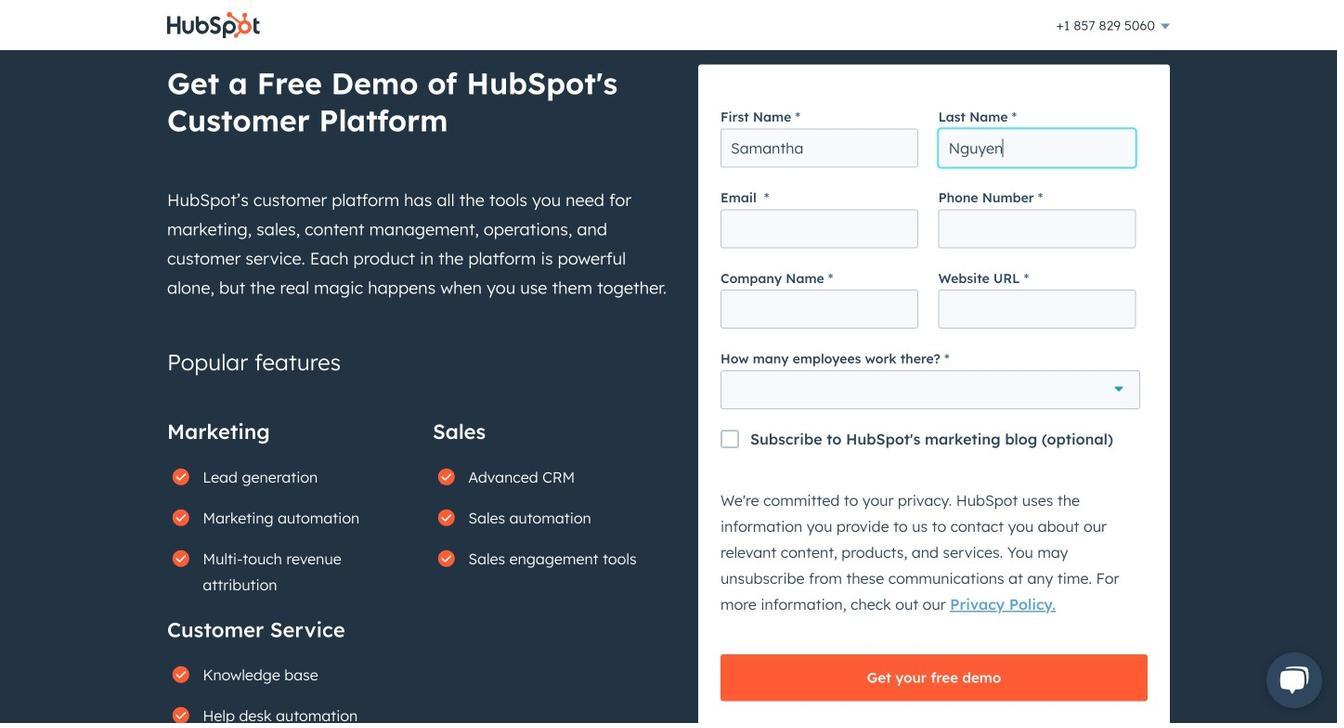 Task type: locate. For each thing, give the bounding box(es) containing it.
None submit
[[720, 655, 1148, 702]]

None telephone field
[[938, 209, 1136, 248]]

None text field
[[938, 128, 1136, 167], [938, 290, 1136, 329], [938, 128, 1136, 167], [938, 290, 1136, 329]]

hubspot image
[[167, 11, 260, 39]]

None email field
[[720, 209, 918, 248]]

chat widget region
[[1244, 634, 1337, 723]]

None text field
[[720, 128, 918, 167], [720, 290, 918, 329], [720, 128, 918, 167], [720, 290, 918, 329]]



